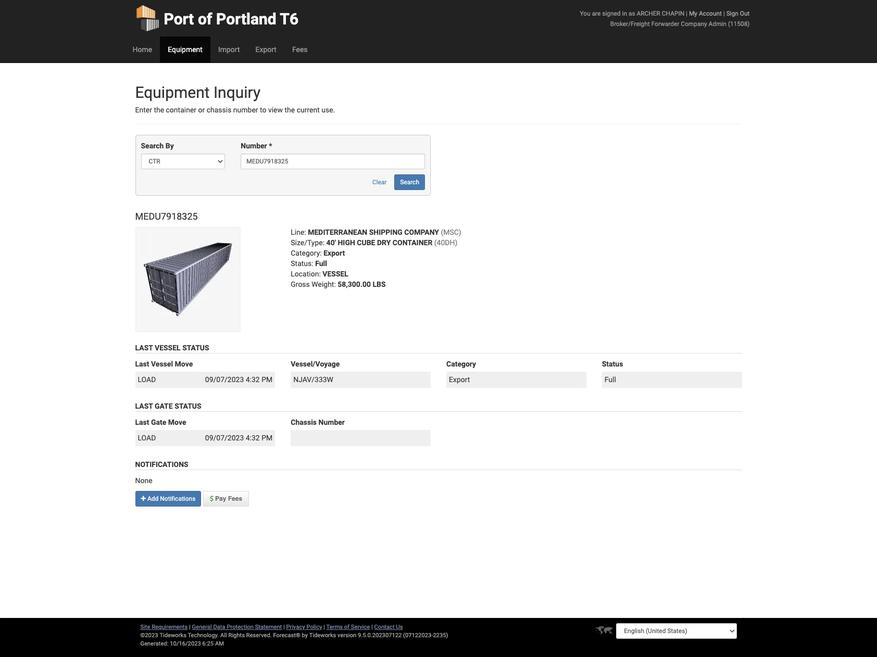 Task type: vqa. For each thing, say whether or not it's contained in the screenshot.
Forecast® by Tideworks image
no



Task type: describe. For each thing, give the bounding box(es) containing it.
lbs
[[373, 280, 386, 289]]

export button
[[248, 36, 284, 63]]

fees inside dropdown button
[[292, 45, 308, 54]]

line:
[[291, 228, 306, 237]]

gross
[[291, 280, 310, 289]]

site requirements | general data protection statement | privacy policy | terms of service | contact us ©2023 tideworks technology. all rights reserved. forecast® by tideworks version 9.5.0.202307122 (07122023-2235) generated: 10/16/2023 6:25 am
[[140, 624, 448, 647]]

terms of service link
[[326, 624, 370, 631]]

09/07/2023 for last vessel move
[[205, 376, 244, 384]]

all
[[220, 632, 227, 639]]

rights
[[228, 632, 245, 639]]

you
[[580, 10, 591, 17]]

©2023 tideworks
[[140, 632, 186, 639]]

contact
[[374, 624, 395, 631]]

of inside site requirements | general data protection statement | privacy policy | terms of service | contact us ©2023 tideworks technology. all rights reserved. forecast® by tideworks version 9.5.0.202307122 (07122023-2235) generated: 10/16/2023 6:25 am
[[344, 624, 350, 631]]

| up forecast®
[[283, 624, 285, 631]]

equipment for equipment
[[168, 45, 203, 54]]

equipment button
[[160, 36, 210, 63]]

0 vertical spatial of
[[198, 10, 212, 28]]

medu7918325
[[135, 211, 198, 222]]

vessel for move
[[151, 360, 173, 368]]

sign out link
[[727, 10, 750, 17]]

import
[[218, 45, 240, 54]]

plus image
[[141, 496, 146, 502]]

search button
[[394, 175, 425, 190]]

export inside popup button
[[255, 45, 277, 54]]

(40dh)
[[434, 239, 458, 247]]

privacy policy link
[[286, 624, 322, 631]]

clear button
[[367, 175, 393, 190]]

chapin
[[662, 10, 685, 17]]

(11508)
[[728, 20, 750, 28]]

number
[[233, 106, 258, 114]]

| left my
[[686, 10, 688, 17]]

clear
[[372, 179, 387, 186]]

njav/333w
[[293, 376, 333, 384]]

| left sign
[[723, 10, 725, 17]]

category
[[446, 360, 476, 368]]

port of portland t6 link
[[135, 0, 299, 36]]

09/07/2023 4:32 pm for last gate move
[[205, 434, 273, 442]]

company
[[681, 20, 707, 28]]

| up 9.5.0.202307122
[[371, 624, 373, 631]]

chassis
[[207, 106, 231, 114]]

size/type:
[[291, 239, 325, 247]]

am
[[215, 641, 224, 647]]

container
[[166, 106, 196, 114]]

58,300.00
[[338, 280, 371, 289]]

protection
[[227, 624, 254, 631]]

data
[[213, 624, 225, 631]]

port
[[164, 10, 194, 28]]

pay fees
[[213, 495, 242, 503]]

last for last vessel move
[[135, 360, 149, 368]]

4:32 for chassis number
[[246, 434, 260, 442]]

account
[[699, 10, 722, 17]]

or
[[198, 106, 205, 114]]

gate for move
[[151, 418, 166, 427]]

| up tideworks
[[324, 624, 325, 631]]

to
[[260, 106, 266, 114]]

add
[[147, 495, 158, 503]]

0 vertical spatial notifications
[[135, 460, 188, 469]]

by
[[302, 632, 308, 639]]

policy
[[307, 624, 322, 631]]

as
[[629, 10, 635, 17]]

0 horizontal spatial number
[[241, 142, 267, 150]]

export inside "line: mediterranean shipping company (msc) size/type: 40' high cube dry container (40dh) category: export status: full location: vessel gross weight: 58,300.00 lbs"
[[324, 249, 345, 257]]

line: mediterranean shipping company (msc) size/type: 40' high cube dry container (40dh) category: export status: full location: vessel gross weight: 58,300.00 lbs
[[291, 228, 461, 289]]

port of portland t6
[[164, 10, 299, 28]]

home button
[[125, 36, 160, 63]]

version
[[338, 632, 356, 639]]

6:25
[[202, 641, 214, 647]]

container
[[393, 239, 433, 247]]

general
[[192, 624, 212, 631]]

number *
[[241, 142, 272, 150]]

portland
[[216, 10, 276, 28]]

my account link
[[689, 10, 722, 17]]

usd image
[[210, 496, 213, 502]]

privacy
[[286, 624, 305, 631]]

general data protection statement link
[[192, 624, 282, 631]]

2 horizontal spatial export
[[449, 376, 470, 384]]

technology.
[[188, 632, 219, 639]]

archer
[[637, 10, 660, 17]]

last gate status
[[135, 402, 201, 410]]

(msc)
[[441, 228, 461, 237]]

mediterranean
[[308, 228, 367, 237]]

current
[[297, 106, 320, 114]]

cube
[[357, 239, 375, 247]]

dry
[[377, 239, 391, 247]]

high
[[338, 239, 355, 247]]

terms
[[326, 624, 343, 631]]

contact us link
[[374, 624, 403, 631]]

company
[[404, 228, 439, 237]]

chassis
[[291, 418, 317, 427]]

vessel for status
[[155, 344, 181, 352]]

pm for chassis number
[[262, 434, 273, 442]]

1 vertical spatial full
[[605, 376, 616, 384]]

add notifications link
[[135, 491, 203, 507]]

reserved.
[[246, 632, 272, 639]]

40'
[[326, 239, 336, 247]]



Task type: locate. For each thing, give the bounding box(es) containing it.
the right view
[[285, 106, 295, 114]]

out
[[740, 10, 750, 17]]

requirements
[[152, 624, 188, 631]]

1 the from the left
[[154, 106, 164, 114]]

1 horizontal spatial number
[[319, 418, 345, 427]]

broker/freight
[[610, 20, 650, 28]]

search right clear button
[[400, 179, 419, 186]]

weight:
[[312, 280, 336, 289]]

2 vertical spatial export
[[449, 376, 470, 384]]

1 horizontal spatial fees
[[292, 45, 308, 54]]

gate up 'last gate move'
[[155, 402, 173, 410]]

2235)
[[433, 632, 448, 639]]

vessel down last vessel status
[[151, 360, 173, 368]]

last up 'last gate move'
[[135, 402, 153, 410]]

forwarder
[[651, 20, 679, 28]]

equipment for equipment inquiry enter the container or chassis number to view the current use.
[[135, 83, 210, 102]]

gate for status
[[155, 402, 173, 410]]

1 horizontal spatial full
[[605, 376, 616, 384]]

last vessel move
[[135, 360, 193, 368]]

t6
[[280, 10, 299, 28]]

vessel/voyage
[[291, 360, 340, 368]]

fees down t6
[[292, 45, 308, 54]]

1 09/07/2023 from the top
[[205, 376, 244, 384]]

fees right pay
[[228, 495, 242, 503]]

vessel up last vessel move
[[155, 344, 181, 352]]

0 horizontal spatial fees
[[228, 495, 242, 503]]

pm
[[262, 376, 273, 384], [262, 434, 273, 442]]

us
[[396, 624, 403, 631]]

1 vertical spatial number
[[319, 418, 345, 427]]

the right enter
[[154, 106, 164, 114]]

vessel
[[323, 270, 348, 278]]

tideworks
[[309, 632, 336, 639]]

status:
[[291, 260, 313, 268]]

equipment inside equipment inquiry enter the container or chassis number to view the current use.
[[135, 83, 210, 102]]

vessel
[[155, 344, 181, 352], [151, 360, 173, 368]]

|
[[686, 10, 688, 17], [723, 10, 725, 17], [189, 624, 191, 631], [283, 624, 285, 631], [324, 624, 325, 631], [371, 624, 373, 631]]

last up last vessel move
[[135, 344, 153, 352]]

9.5.0.202307122
[[358, 632, 402, 639]]

are
[[592, 10, 601, 17]]

move down the last gate status
[[168, 418, 186, 427]]

2 pm from the top
[[262, 434, 273, 442]]

full inside "line: mediterranean shipping company (msc) size/type: 40' high cube dry container (40dh) category: export status: full location: vessel gross weight: 58,300.00 lbs"
[[315, 260, 327, 268]]

2 load from the top
[[138, 434, 156, 442]]

0 vertical spatial move
[[175, 360, 193, 368]]

0 vertical spatial export
[[255, 45, 277, 54]]

1 vertical spatial fees
[[228, 495, 242, 503]]

generated:
[[140, 641, 168, 647]]

0 vertical spatial number
[[241, 142, 267, 150]]

home
[[133, 45, 152, 54]]

pay fees link
[[203, 491, 249, 507]]

1 vertical spatial vessel
[[151, 360, 173, 368]]

0 vertical spatial equipment
[[168, 45, 203, 54]]

0 vertical spatial search
[[141, 142, 164, 150]]

1 vertical spatial 4:32
[[246, 434, 260, 442]]

1 09/07/2023 4:32 pm from the top
[[205, 376, 273, 384]]

export down 40'
[[324, 249, 345, 257]]

09/07/2023
[[205, 376, 244, 384], [205, 434, 244, 442]]

service
[[351, 624, 370, 631]]

last for last gate move
[[135, 418, 149, 427]]

move for last gate move
[[168, 418, 186, 427]]

the
[[154, 106, 164, 114], [285, 106, 295, 114]]

2 vertical spatial status
[[175, 402, 201, 410]]

last vessel status
[[135, 344, 209, 352]]

view
[[268, 106, 283, 114]]

gate
[[155, 402, 173, 410], [151, 418, 166, 427]]

09/07/2023 4:32 pm for last vessel move
[[205, 376, 273, 384]]

0 vertical spatial 09/07/2023
[[205, 376, 244, 384]]

0 horizontal spatial export
[[255, 45, 277, 54]]

of right port
[[198, 10, 212, 28]]

0 horizontal spatial full
[[315, 260, 327, 268]]

last gate move
[[135, 418, 186, 427]]

1 vertical spatial equipment
[[135, 83, 210, 102]]

1 horizontal spatial the
[[285, 106, 295, 114]]

0 horizontal spatial the
[[154, 106, 164, 114]]

3 last from the top
[[135, 402, 153, 410]]

load
[[138, 376, 156, 384], [138, 434, 156, 442]]

equipment
[[168, 45, 203, 54], [135, 83, 210, 102]]

0 vertical spatial 09/07/2023 4:32 pm
[[205, 376, 273, 384]]

2 09/07/2023 from the top
[[205, 434, 244, 442]]

2 last from the top
[[135, 360, 149, 368]]

add notifications button
[[135, 491, 201, 507]]

0 vertical spatial gate
[[155, 402, 173, 410]]

(07122023-
[[403, 632, 433, 639]]

1 horizontal spatial of
[[344, 624, 350, 631]]

0 vertical spatial full
[[315, 260, 327, 268]]

0 vertical spatial load
[[138, 376, 156, 384]]

admin
[[709, 20, 727, 28]]

2 4:32 from the top
[[246, 434, 260, 442]]

number
[[241, 142, 267, 150], [319, 418, 345, 427]]

0 vertical spatial fees
[[292, 45, 308, 54]]

*
[[269, 142, 272, 150]]

4:32 for vessel/voyage
[[246, 376, 260, 384]]

0 horizontal spatial search
[[141, 142, 164, 150]]

status for last vessel status
[[182, 344, 209, 352]]

export left fees dropdown button
[[255, 45, 277, 54]]

4:32
[[246, 376, 260, 384], [246, 434, 260, 442]]

search for search
[[400, 179, 419, 186]]

chassis number
[[291, 418, 345, 427]]

in
[[622, 10, 627, 17]]

pm for vessel/voyage
[[262, 376, 273, 384]]

import button
[[210, 36, 248, 63]]

export
[[255, 45, 277, 54], [324, 249, 345, 257], [449, 376, 470, 384]]

notifications up the none
[[135, 460, 188, 469]]

of
[[198, 10, 212, 28], [344, 624, 350, 631]]

1 vertical spatial move
[[168, 418, 186, 427]]

notifications inside button
[[160, 495, 196, 503]]

| left general
[[189, 624, 191, 631]]

equipment inquiry enter the container or chassis number to view the current use.
[[135, 83, 335, 114]]

1 pm from the top
[[262, 376, 273, 384]]

1 vertical spatial load
[[138, 434, 156, 442]]

1 vertical spatial pm
[[262, 434, 273, 442]]

move
[[175, 360, 193, 368], [168, 418, 186, 427]]

equipment up the container
[[135, 83, 210, 102]]

notifications right add
[[160, 495, 196, 503]]

search
[[141, 142, 164, 150], [400, 179, 419, 186]]

1 vertical spatial 09/07/2023 4:32 pm
[[205, 434, 273, 442]]

0 vertical spatial 4:32
[[246, 376, 260, 384]]

last for last vessel status
[[135, 344, 153, 352]]

1 last from the top
[[135, 344, 153, 352]]

1 4:32 from the top
[[246, 376, 260, 384]]

load down last vessel move
[[138, 376, 156, 384]]

last
[[135, 344, 153, 352], [135, 360, 149, 368], [135, 402, 153, 410], [135, 418, 149, 427]]

2 the from the left
[[285, 106, 295, 114]]

shipping
[[369, 228, 403, 237]]

none
[[135, 477, 152, 485]]

last down last vessel status
[[135, 360, 149, 368]]

1 horizontal spatial search
[[400, 179, 419, 186]]

site
[[140, 624, 150, 631]]

move for last vessel move
[[175, 360, 193, 368]]

status for last gate status
[[175, 402, 201, 410]]

equipment inside popup button
[[168, 45, 203, 54]]

inquiry
[[214, 83, 261, 102]]

2 09/07/2023 4:32 pm from the top
[[205, 434, 273, 442]]

category:
[[291, 249, 322, 257]]

1 vertical spatial of
[[344, 624, 350, 631]]

enter
[[135, 106, 152, 114]]

full
[[315, 260, 327, 268], [605, 376, 616, 384]]

add notifications
[[146, 495, 196, 503]]

load for gate
[[138, 434, 156, 442]]

equipment down port
[[168, 45, 203, 54]]

1 vertical spatial search
[[400, 179, 419, 186]]

fees
[[292, 45, 308, 54], [228, 495, 242, 503]]

search left by
[[141, 142, 164, 150]]

0 horizontal spatial of
[[198, 10, 212, 28]]

09/07/2023 4:32 pm
[[205, 376, 273, 384], [205, 434, 273, 442]]

1 load from the top
[[138, 376, 156, 384]]

Number * text field
[[241, 154, 425, 169]]

4 last from the top
[[135, 418, 149, 427]]

1 vertical spatial gate
[[151, 418, 166, 427]]

last for last gate status
[[135, 402, 153, 410]]

load down 'last gate move'
[[138, 434, 156, 442]]

gate down the last gate status
[[151, 418, 166, 427]]

1 horizontal spatial export
[[324, 249, 345, 257]]

0 vertical spatial vessel
[[155, 344, 181, 352]]

move down last vessel status
[[175, 360, 193, 368]]

export down category
[[449, 376, 470, 384]]

0 vertical spatial status
[[182, 344, 209, 352]]

1 vertical spatial notifications
[[160, 495, 196, 503]]

40dh image
[[135, 227, 240, 332]]

0 vertical spatial pm
[[262, 376, 273, 384]]

forecast®
[[273, 632, 300, 639]]

search for search by
[[141, 142, 164, 150]]

pay
[[215, 495, 226, 503]]

1 vertical spatial status
[[602, 360, 623, 368]]

1 vertical spatial export
[[324, 249, 345, 257]]

1 vertical spatial 09/07/2023
[[205, 434, 244, 442]]

09/07/2023 for last gate move
[[205, 434, 244, 442]]

fees button
[[284, 36, 315, 63]]

number right the chassis
[[319, 418, 345, 427]]

load for vessel
[[138, 376, 156, 384]]

of up version
[[344, 624, 350, 631]]

by
[[166, 142, 174, 150]]

location:
[[291, 270, 321, 278]]

search inside button
[[400, 179, 419, 186]]

signed
[[602, 10, 621, 17]]

statement
[[255, 624, 282, 631]]

last down the last gate status
[[135, 418, 149, 427]]

status
[[182, 344, 209, 352], [602, 360, 623, 368], [175, 402, 201, 410]]

number left the *
[[241, 142, 267, 150]]



